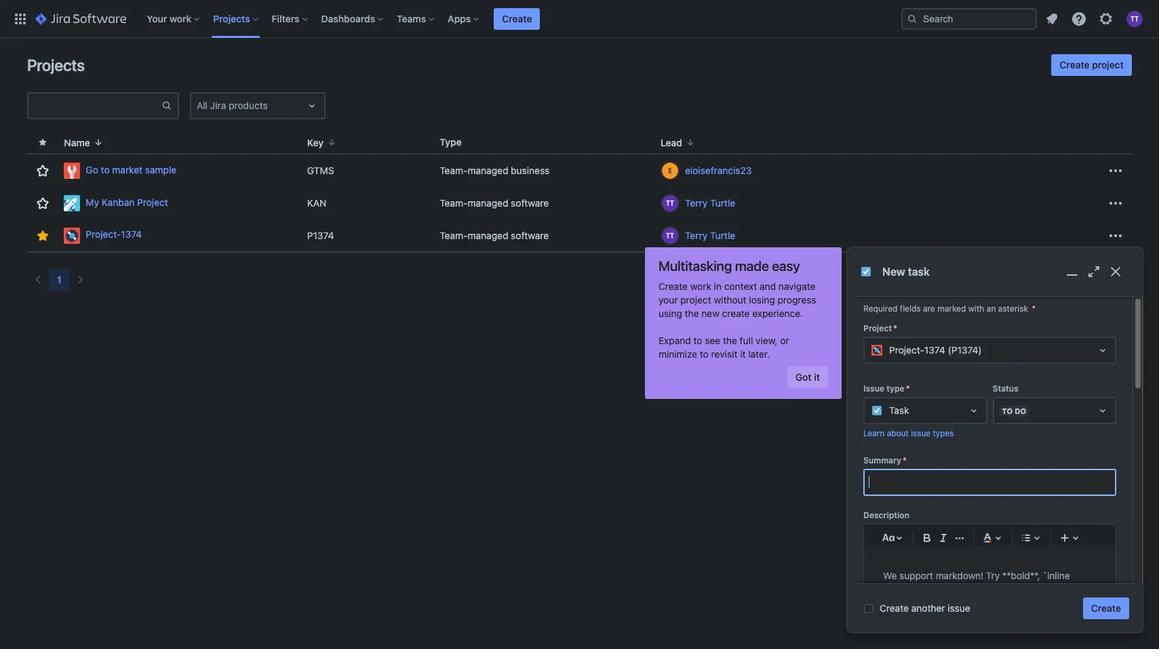 Task type: describe. For each thing, give the bounding box(es) containing it.
see
[[705, 335, 721, 347]]

all
[[197, 100, 208, 111]]

your
[[147, 13, 167, 24]]

project-1374 link
[[64, 228, 296, 244]]

star go to market sample image
[[35, 163, 51, 179]]

1 vertical spatial create button
[[1083, 598, 1129, 620]]

text styles image
[[880, 530, 897, 546]]

losing
[[749, 294, 775, 306]]

learn about issue types
[[863, 429, 954, 439]]

summary *
[[863, 456, 907, 466]]

business
[[511, 165, 550, 176]]

discard & close image
[[1108, 264, 1124, 280]]

another
[[911, 603, 945, 615]]

lead
[[661, 137, 682, 148]]

terry turtle for p1374
[[685, 230, 735, 241]]

in
[[714, 281, 722, 292]]

2 more image from the top
[[1108, 228, 1124, 244]]

(p1374)
[[948, 345, 982, 356]]

minimize image
[[1064, 264, 1081, 280]]

the inside expand to see the full view, or minimize to revisit it later. got it
[[723, 335, 737, 347]]

status
[[993, 384, 1019, 394]]

settings image
[[1098, 11, 1114, 27]]

got it button
[[787, 367, 828, 389]]

more image
[[1108, 163, 1124, 179]]

an
[[987, 304, 996, 314]]

full
[[740, 335, 753, 347]]

key button
[[302, 135, 343, 150]]

* right the type
[[906, 384, 910, 394]]

progress
[[778, 294, 816, 306]]

expand
[[659, 335, 691, 347]]

team-managed software for p1374
[[440, 230, 549, 241]]

name button
[[59, 135, 109, 150]]

new
[[702, 308, 720, 319]]

2 vertical spatial to
[[700, 349, 709, 360]]

view,
[[756, 335, 778, 347]]

team- for gtms
[[440, 165, 468, 176]]

dashboards
[[321, 13, 375, 24]]

kan
[[307, 197, 327, 209]]

got
[[796, 372, 812, 383]]

my
[[86, 196, 99, 208]]

to do
[[1002, 407, 1026, 415]]

your work button
[[143, 8, 205, 30]]

your
[[659, 294, 678, 306]]

managed for gtms
[[468, 165, 508, 176]]

bold ⌘b image
[[919, 530, 935, 546]]

multitasking made easy create work in context and navigate your project without losing progress using the new create experience.
[[659, 258, 816, 319]]

project inside 'button'
[[1092, 59, 1124, 71]]

my kanban project link
[[64, 195, 296, 212]]

create inside multitasking made easy create work in context and navigate your project without losing progress using the new create experience.
[[659, 281, 688, 292]]

issue for another
[[948, 603, 970, 615]]

create inside primary element
[[502, 13, 532, 24]]

types
[[933, 429, 954, 439]]

new task image
[[861, 267, 872, 277]]

create project button
[[1052, 54, 1132, 76]]

team- for p1374
[[440, 230, 468, 241]]

next image
[[72, 272, 89, 288]]

project- for project-1374
[[86, 229, 121, 240]]

expand to see the full view, or minimize to revisit it later. got it
[[659, 335, 820, 383]]

go
[[86, 164, 98, 175]]

0 horizontal spatial it
[[740, 349, 746, 360]]

revisit
[[711, 349, 738, 360]]

create button inside primary element
[[494, 8, 540, 30]]

1 horizontal spatial project
[[863, 324, 892, 334]]

project-1374
[[86, 229, 142, 240]]

0 horizontal spatial project
[[137, 196, 168, 208]]

products
[[229, 100, 268, 111]]

made
[[735, 258, 769, 274]]

new
[[882, 266, 905, 278]]

dashboards button
[[317, 8, 389, 30]]

required fields are marked with an asterisk *
[[863, 304, 1036, 314]]

project inside multitasking made easy create work in context and navigate your project without losing progress using the new create experience.
[[681, 294, 711, 306]]

1374 for project-1374
[[121, 229, 142, 240]]

with
[[968, 304, 984, 314]]

sample
[[145, 164, 177, 175]]

* right summary
[[903, 456, 907, 466]]

kanban
[[102, 196, 135, 208]]

key
[[307, 137, 324, 148]]

task
[[908, 266, 930, 278]]

managed for kan
[[468, 197, 508, 209]]

description
[[863, 510, 910, 521]]

1 horizontal spatial open image
[[966, 403, 982, 419]]

to
[[1002, 407, 1013, 415]]

experience.
[[752, 308, 803, 319]]

search image
[[907, 13, 918, 24]]

eloisefrancis23
[[685, 165, 752, 176]]

fields
[[900, 304, 921, 314]]

* down required
[[893, 324, 897, 334]]

and
[[760, 281, 776, 292]]

terry turtle link for p1374
[[685, 229, 735, 242]]

open image for issue type
[[1095, 403, 1111, 419]]

team-managed business
[[440, 165, 550, 176]]

about
[[887, 429, 909, 439]]

more formatting image
[[952, 530, 968, 546]]

eloisefrancis23 link
[[685, 164, 752, 178]]

without
[[714, 294, 747, 306]]

open image
[[1095, 343, 1111, 359]]

are
[[923, 304, 935, 314]]

1 more image from the top
[[1108, 195, 1124, 212]]

task
[[889, 405, 909, 416]]



Task type: vqa. For each thing, say whether or not it's contained in the screenshot.
banner containing Your work
yes



Task type: locate. For each thing, give the bounding box(es) containing it.
1 vertical spatial software
[[511, 230, 549, 241]]

appswitcher icon image
[[12, 11, 28, 27]]

open image
[[304, 98, 320, 114], [966, 403, 982, 419], [1095, 403, 1111, 419]]

go to market sample link
[[64, 163, 296, 179]]

1 vertical spatial it
[[814, 372, 820, 383]]

1 vertical spatial to
[[694, 335, 702, 347]]

filters button
[[268, 8, 313, 30]]

create another issue
[[880, 603, 970, 615]]

terry
[[685, 197, 708, 209], [685, 230, 708, 241]]

easy
[[772, 258, 800, 274]]

work left "in"
[[690, 281, 711, 292]]

2 terry from the top
[[685, 230, 708, 241]]

lead button
[[655, 135, 701, 150]]

None text field
[[28, 96, 161, 115], [197, 99, 199, 113], [28, 96, 161, 115], [197, 99, 199, 113]]

1 vertical spatial project
[[681, 294, 711, 306]]

issue
[[911, 429, 931, 439], [948, 603, 970, 615]]

minimize
[[659, 349, 697, 360]]

issue type *
[[863, 384, 910, 394]]

0 vertical spatial managed
[[468, 165, 508, 176]]

0 vertical spatial to
[[101, 164, 110, 175]]

type
[[440, 136, 462, 148]]

1 software from the top
[[511, 197, 549, 209]]

lists image
[[1018, 530, 1034, 546]]

1 horizontal spatial work
[[690, 281, 711, 292]]

primary element
[[8, 0, 901, 38]]

2 vertical spatial team-
[[440, 230, 468, 241]]

learn
[[863, 429, 885, 439]]

1 horizontal spatial 1374
[[924, 345, 945, 356]]

1
[[57, 274, 61, 286]]

project down 'settings' image
[[1092, 59, 1124, 71]]

open image for projects
[[304, 98, 320, 114]]

more image down more image
[[1108, 195, 1124, 212]]

1 vertical spatial more image
[[1108, 228, 1124, 244]]

using
[[659, 308, 682, 319]]

software
[[511, 197, 549, 209], [511, 230, 549, 241]]

star my kanban project image
[[35, 195, 51, 212]]

0 vertical spatial project-
[[86, 229, 121, 240]]

0 horizontal spatial work
[[170, 13, 191, 24]]

1374 down my kanban project
[[121, 229, 142, 240]]

0 vertical spatial turtle
[[710, 197, 735, 209]]

1 vertical spatial managed
[[468, 197, 508, 209]]

work
[[170, 13, 191, 24], [690, 281, 711, 292]]

team-managed software for kan
[[440, 197, 549, 209]]

multitasking
[[659, 258, 732, 274]]

learn about issue types link
[[863, 429, 954, 439]]

0 vertical spatial terry turtle link
[[685, 197, 735, 210]]

2 vertical spatial managed
[[468, 230, 508, 241]]

0 horizontal spatial 1374
[[121, 229, 142, 240]]

filters
[[272, 13, 300, 24]]

0 vertical spatial 1374
[[121, 229, 142, 240]]

1 vertical spatial turtle
[[710, 230, 735, 241]]

0 vertical spatial issue
[[911, 429, 931, 439]]

1 vertical spatial project-
[[889, 345, 924, 356]]

1 horizontal spatial projects
[[213, 13, 250, 24]]

create
[[502, 13, 532, 24], [1060, 59, 1090, 71], [659, 281, 688, 292], [880, 603, 909, 615], [1091, 603, 1121, 615]]

1 vertical spatial 1374
[[924, 345, 945, 356]]

software for p1374
[[511, 230, 549, 241]]

0 horizontal spatial open image
[[304, 98, 320, 114]]

open image down open image
[[1095, 403, 1111, 419]]

1 terry turtle from the top
[[685, 197, 735, 209]]

project- down 'project *'
[[889, 345, 924, 356]]

managed
[[468, 165, 508, 176], [468, 197, 508, 209], [468, 230, 508, 241]]

managed for p1374
[[468, 230, 508, 241]]

1 horizontal spatial issue
[[948, 603, 970, 615]]

go full screen image
[[1086, 264, 1102, 280]]

gtms
[[307, 165, 334, 176]]

* right asterisk
[[1032, 304, 1036, 314]]

issue for about
[[911, 429, 931, 439]]

1 horizontal spatial the
[[723, 335, 737, 347]]

to
[[101, 164, 110, 175], [694, 335, 702, 347], [700, 349, 709, 360]]

create button
[[494, 8, 540, 30], [1083, 598, 1129, 620]]

2 team-managed software from the top
[[440, 230, 549, 241]]

jira software image
[[35, 11, 126, 27], [35, 11, 126, 27]]

project-1374 (p1374)
[[889, 345, 982, 356]]

1374 left (p1374)
[[924, 345, 945, 356]]

Description - Main content area, start typing to enter text. text field
[[883, 568, 1097, 601]]

open image left to
[[966, 403, 982, 419]]

0 vertical spatial more image
[[1108, 195, 1124, 212]]

terry turtle link for kan
[[685, 197, 735, 210]]

0 vertical spatial the
[[685, 308, 699, 319]]

terry turtle link up multitasking
[[685, 229, 735, 242]]

0 vertical spatial software
[[511, 197, 549, 209]]

issue left types
[[911, 429, 931, 439]]

1 vertical spatial terry turtle link
[[685, 229, 735, 242]]

my kanban project
[[86, 196, 168, 208]]

0 vertical spatial projects
[[213, 13, 250, 24]]

0 horizontal spatial project
[[681, 294, 711, 306]]

to for go
[[101, 164, 110, 175]]

star project-1374 image
[[35, 228, 51, 244]]

banner
[[0, 0, 1159, 38]]

None text field
[[865, 470, 1115, 495]]

1 team-managed software from the top
[[440, 197, 549, 209]]

banner containing your work
[[0, 0, 1159, 38]]

project
[[137, 196, 168, 208], [863, 324, 892, 334]]

2 team- from the top
[[440, 197, 468, 209]]

1 turtle from the top
[[710, 197, 735, 209]]

1 managed from the top
[[468, 165, 508, 176]]

create inside 'button'
[[1060, 59, 1090, 71]]

project- for project-1374 (p1374)
[[889, 345, 924, 356]]

turtle for p1374
[[710, 230, 735, 241]]

project-
[[86, 229, 121, 240], [889, 345, 924, 356]]

0 vertical spatial work
[[170, 13, 191, 24]]

project- down my
[[86, 229, 121, 240]]

1 horizontal spatial project
[[1092, 59, 1124, 71]]

0 horizontal spatial create button
[[494, 8, 540, 30]]

issue right another
[[948, 603, 970, 615]]

team- for kan
[[440, 197, 468, 209]]

1 vertical spatial team-
[[440, 197, 468, 209]]

to left see
[[694, 335, 702, 347]]

all jira products
[[197, 100, 268, 111]]

projects
[[213, 13, 250, 24], [27, 56, 85, 75]]

previous image
[[30, 272, 46, 288]]

1 horizontal spatial it
[[814, 372, 820, 383]]

create project
[[1060, 59, 1124, 71]]

1 vertical spatial team-managed software
[[440, 230, 549, 241]]

1 team- from the top
[[440, 165, 468, 176]]

1374 for project-1374 (p1374)
[[924, 345, 945, 356]]

terry for kan
[[685, 197, 708, 209]]

jira
[[210, 100, 226, 111]]

2 terry turtle link from the top
[[685, 229, 735, 242]]

3 team- from the top
[[440, 230, 468, 241]]

1 terry turtle link from the top
[[685, 197, 735, 210]]

1 vertical spatial issue
[[948, 603, 970, 615]]

2 horizontal spatial open image
[[1095, 403, 1111, 419]]

market
[[112, 164, 142, 175]]

open image up key on the left
[[304, 98, 320, 114]]

turtle up multitasking
[[710, 230, 735, 241]]

project down required
[[863, 324, 892, 334]]

0 vertical spatial terry
[[685, 197, 708, 209]]

to right go
[[101, 164, 110, 175]]

terry for p1374
[[685, 230, 708, 241]]

the left new at the top right
[[685, 308, 699, 319]]

team-managed software
[[440, 197, 549, 209], [440, 230, 549, 241]]

0 vertical spatial team-managed software
[[440, 197, 549, 209]]

italic ⌘i image
[[935, 530, 952, 546]]

projects inside "dropdown button"
[[213, 13, 250, 24]]

more image
[[1108, 195, 1124, 212], [1108, 228, 1124, 244]]

the inside multitasking made easy create work in context and navigate your project without losing progress using the new create experience.
[[685, 308, 699, 319]]

2 terry turtle from the top
[[685, 230, 735, 241]]

1 terry from the top
[[685, 197, 708, 209]]

marked
[[938, 304, 966, 314]]

0 vertical spatial team-
[[440, 165, 468, 176]]

help image
[[1071, 11, 1087, 27]]

0 horizontal spatial issue
[[911, 429, 931, 439]]

turtle
[[710, 197, 735, 209], [710, 230, 735, 241]]

0 vertical spatial project
[[1092, 59, 1124, 71]]

1 vertical spatial projects
[[27, 56, 85, 75]]

projects left filters
[[213, 13, 250, 24]]

to for expand
[[694, 335, 702, 347]]

2 software from the top
[[511, 230, 549, 241]]

or
[[780, 335, 789, 347]]

context
[[724, 281, 757, 292]]

1374
[[121, 229, 142, 240], [924, 345, 945, 356]]

project *
[[863, 324, 897, 334]]

software for kan
[[511, 197, 549, 209]]

it right got
[[814, 372, 820, 383]]

your work
[[147, 13, 191, 24]]

work inside your work popup button
[[170, 13, 191, 24]]

project down sample
[[137, 196, 168, 208]]

0 horizontal spatial projects
[[27, 56, 85, 75]]

projects button
[[209, 8, 264, 30]]

to down see
[[700, 349, 709, 360]]

do
[[1015, 407, 1026, 415]]

terry up multitasking
[[685, 230, 708, 241]]

1 vertical spatial terry turtle
[[685, 230, 735, 241]]

1 vertical spatial terry
[[685, 230, 708, 241]]

project up new at the top right
[[681, 294, 711, 306]]

required
[[863, 304, 898, 314]]

the
[[685, 308, 699, 319], [723, 335, 737, 347]]

0 vertical spatial it
[[740, 349, 746, 360]]

terry turtle for kan
[[685, 197, 735, 209]]

go to market sample
[[86, 164, 177, 175]]

0 vertical spatial project
[[137, 196, 168, 208]]

teams
[[397, 13, 426, 24]]

later.
[[748, 349, 770, 360]]

terry turtle link
[[685, 197, 735, 210], [685, 229, 735, 242]]

the up revisit
[[723, 335, 737, 347]]

apps button
[[444, 8, 485, 30]]

create
[[722, 308, 750, 319]]

it
[[740, 349, 746, 360], [814, 372, 820, 383]]

type
[[887, 384, 905, 394]]

asterisk
[[998, 304, 1028, 314]]

terry turtle up multitasking
[[685, 230, 735, 241]]

Search field
[[901, 8, 1037, 30]]

projects down the appswitcher icon
[[27, 56, 85, 75]]

new task
[[882, 266, 930, 278]]

it down full
[[740, 349, 746, 360]]

turtle down eloisefrancis23 link
[[710, 197, 735, 209]]

more image up the discard & close 'image'
[[1108, 228, 1124, 244]]

terry down eloisefrancis23 link
[[685, 197, 708, 209]]

name
[[64, 137, 90, 148]]

0 horizontal spatial project-
[[86, 229, 121, 240]]

work right your
[[170, 13, 191, 24]]

0 vertical spatial create button
[[494, 8, 540, 30]]

0 vertical spatial terry turtle
[[685, 197, 735, 209]]

1 vertical spatial project
[[863, 324, 892, 334]]

1 horizontal spatial create button
[[1083, 598, 1129, 620]]

p1374
[[307, 230, 334, 241]]

apps
[[448, 13, 471, 24]]

1 vertical spatial work
[[690, 281, 711, 292]]

project
[[1092, 59, 1124, 71], [681, 294, 711, 306]]

summary
[[863, 456, 901, 466]]

1 button
[[49, 269, 70, 291]]

1 vertical spatial the
[[723, 335, 737, 347]]

work inside multitasking made easy create work in context and navigate your project without losing progress using the new create experience.
[[690, 281, 711, 292]]

terry turtle down eloisefrancis23 link
[[685, 197, 735, 209]]

turtle for kan
[[710, 197, 735, 209]]

3 managed from the top
[[468, 230, 508, 241]]

1 horizontal spatial project-
[[889, 345, 924, 356]]

terry turtle link down eloisefrancis23 link
[[685, 197, 735, 210]]

notifications image
[[1044, 11, 1060, 27]]

2 turtle from the top
[[710, 230, 735, 241]]

issue
[[863, 384, 885, 394]]

teams button
[[393, 8, 440, 30]]

your profile and settings image
[[1127, 11, 1143, 27]]

0 horizontal spatial the
[[685, 308, 699, 319]]

2 managed from the top
[[468, 197, 508, 209]]



